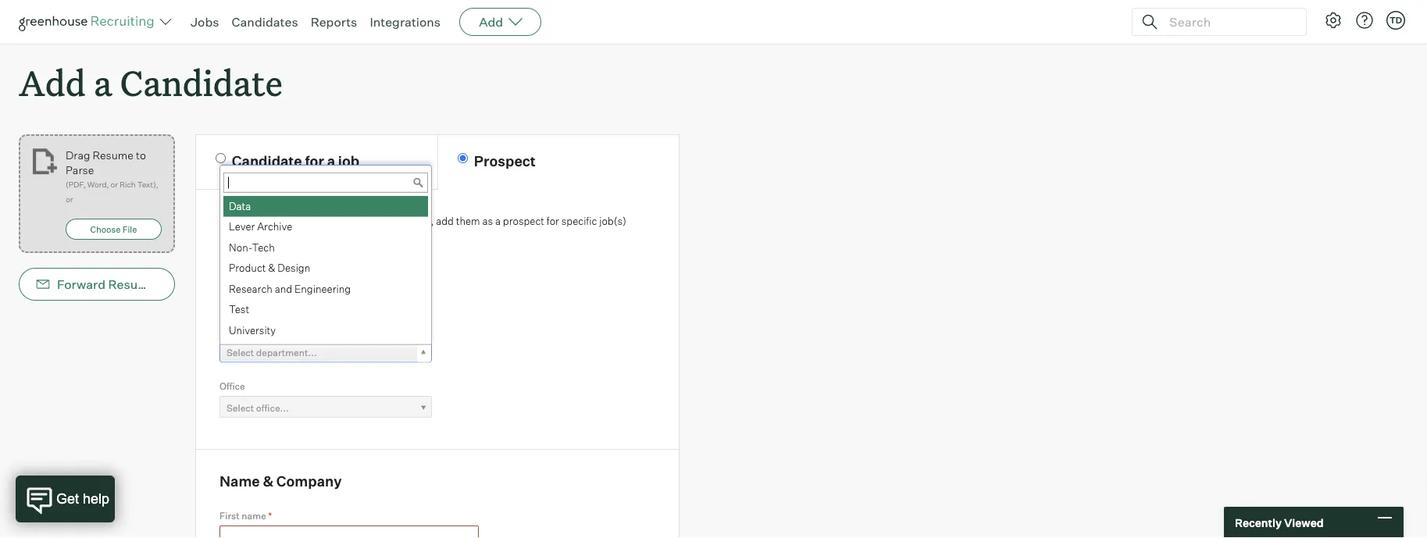 Task type: describe. For each thing, give the bounding box(es) containing it.
someone
[[227, 215, 270, 227]]

1 vertical spatial candidate
[[232, 152, 302, 170]]

0 horizontal spatial job
[[338, 152, 359, 170]]

configure image
[[1324, 11, 1343, 30]]

research and engineering
[[229, 283, 351, 295]]

jobs link
[[191, 14, 219, 30]]

text),
[[137, 180, 158, 190]]

a down someone
[[253, 230, 258, 242]]

select office... link
[[219, 396, 432, 419]]

recently viewed
[[1235, 516, 1324, 529]]

university
[[229, 324, 276, 336]]

non-tech option
[[223, 238, 428, 258]]

specific
[[219, 253, 255, 265]]

choose file
[[90, 224, 137, 234]]

data option
[[223, 196, 428, 217]]

td button
[[1387, 11, 1405, 30]]

prospect
[[474, 152, 536, 170]]

candidate for a job
[[232, 152, 359, 170]]

name
[[242, 510, 266, 522]]

& for company
[[263, 472, 273, 490]]

select for select office...
[[227, 402, 254, 414]]

choose
[[90, 224, 121, 234]]

integrations
[[370, 14, 441, 30]]

non-
[[229, 241, 252, 254]]

product & design option
[[223, 258, 428, 279]]

yet,
[[416, 215, 434, 227]]

a down greenhouse recruiting "image"
[[94, 59, 112, 105]]

select office...
[[227, 402, 289, 414]]

and
[[219, 302, 239, 314]]

add for add
[[479, 14, 503, 30]]

office
[[219, 380, 245, 392]]

specific job(s)
[[219, 253, 285, 265]]

drag
[[66, 148, 90, 162]]

non-tech
[[229, 241, 275, 254]]

*
[[268, 510, 272, 522]]

(pdf,
[[66, 180, 86, 190]]

integrations link
[[370, 14, 441, 30]]

/
[[241, 302, 246, 314]]

rich
[[120, 180, 136, 190]]

& for design
[[268, 262, 275, 274]]

file
[[122, 224, 137, 234]]

jobs
[[191, 14, 219, 30]]

name & company
[[219, 472, 342, 490]]

job inside if someone hasn't officially applied to a job yet, add them as a prospect for specific job(s) and/or a department/office
[[400, 215, 414, 227]]

reports link
[[311, 14, 357, 30]]

if
[[219, 215, 225, 227]]

via
[[159, 277, 176, 292]]

email
[[178, 277, 211, 292]]

greenhouse recruiting image
[[19, 12, 159, 31]]

data
[[229, 200, 251, 212]]

job(s)
[[257, 253, 285, 265]]

0 horizontal spatial or
[[66, 195, 73, 204]]

reports
[[311, 14, 357, 30]]

if someone hasn't officially applied to a job yet, add them as a prospect for specific job(s) and/or a department/office
[[219, 215, 626, 242]]

recently
[[1235, 516, 1282, 529]]



Task type: vqa. For each thing, say whether or not it's contained in the screenshot.
the leftmost the or
yes



Task type: locate. For each thing, give the bounding box(es) containing it.
None text field
[[223, 173, 428, 193]]

0 vertical spatial add
[[479, 14, 503, 30]]

resume up rich
[[93, 148, 133, 162]]

candidate
[[120, 59, 283, 105], [232, 152, 302, 170]]

Search text field
[[1165, 11, 1292, 33]]

candidate right candidate for a job option
[[232, 152, 302, 170]]

university option
[[223, 320, 428, 341]]

candidates link
[[232, 14, 298, 30]]

select down the office
[[227, 402, 254, 414]]

forward resume via email button
[[19, 268, 211, 301]]

prospect
[[503, 215, 544, 227]]

select down the department
[[227, 347, 254, 359]]

job(s)
[[599, 215, 626, 227]]

1 vertical spatial add
[[19, 59, 86, 105]]

1 vertical spatial job
[[400, 215, 414, 227]]

or
[[111, 180, 118, 190], [66, 195, 73, 204]]

1 vertical spatial &
[[263, 472, 273, 490]]

resume left via
[[108, 277, 156, 292]]

select
[[227, 347, 254, 359], [227, 402, 254, 414]]

for left specific
[[547, 215, 559, 227]]

0 vertical spatial &
[[268, 262, 275, 274]]

them
[[456, 215, 480, 227]]

1 horizontal spatial add
[[479, 14, 503, 30]]

0 horizontal spatial for
[[305, 152, 324, 170]]

td button
[[1383, 8, 1408, 33]]

candidate down the jobs
[[120, 59, 283, 105]]

1 vertical spatial for
[[547, 215, 559, 227]]

0 vertical spatial or
[[111, 180, 118, 190]]

as
[[482, 215, 493, 227]]

to inside the drag resume to parse (pdf, word, or rich text), or
[[136, 148, 146, 162]]

add button
[[459, 8, 541, 36]]

applied
[[343, 215, 378, 227]]

archive
[[257, 220, 292, 233]]

select for select department...
[[227, 347, 254, 359]]

viewed
[[1284, 516, 1324, 529]]

& right name
[[263, 472, 273, 490]]

td
[[1390, 15, 1402, 25]]

add
[[436, 215, 454, 227]]

forward
[[57, 277, 105, 292]]

candidates
[[232, 14, 298, 30]]

0 vertical spatial select
[[227, 347, 254, 359]]

and / or:
[[219, 302, 261, 314]]

0 vertical spatial resume
[[93, 148, 133, 162]]

to up text),
[[136, 148, 146, 162]]

None text field
[[220, 271, 441, 291], [219, 526, 479, 538], [220, 271, 441, 291], [219, 526, 479, 538]]

design
[[278, 262, 310, 274]]

resume inside button
[[108, 277, 156, 292]]

a
[[94, 59, 112, 105], [327, 152, 335, 170], [392, 215, 397, 227], [495, 215, 501, 227], [253, 230, 258, 242]]

officially
[[303, 215, 341, 227]]

& inside option
[[268, 262, 275, 274]]

resume inside the drag resume to parse (pdf, word, or rich text), or
[[93, 148, 133, 162]]

list box containing data
[[220, 196, 428, 341]]

or:
[[248, 302, 261, 314]]

0 vertical spatial to
[[136, 148, 146, 162]]

to right applied
[[380, 215, 390, 227]]

0 horizontal spatial to
[[136, 148, 146, 162]]

1 horizontal spatial for
[[547, 215, 559, 227]]

company
[[276, 472, 342, 490]]

hasn't
[[272, 215, 301, 227]]

1 horizontal spatial to
[[380, 215, 390, 227]]

for up data option
[[305, 152, 324, 170]]

1 vertical spatial to
[[380, 215, 390, 227]]

word,
[[87, 180, 109, 190]]

add a candidate
[[19, 59, 283, 105]]

1 horizontal spatial job
[[400, 215, 414, 227]]

and
[[275, 283, 292, 295]]

1 horizontal spatial or
[[111, 180, 118, 190]]

lever archive option
[[223, 217, 428, 238]]

add inside popup button
[[479, 14, 503, 30]]

and/or
[[219, 230, 251, 242]]

for
[[305, 152, 324, 170], [547, 215, 559, 227]]

specific
[[561, 215, 597, 227]]

select department...
[[227, 347, 317, 359]]

department/office
[[261, 230, 345, 242]]

tech
[[252, 241, 275, 254]]

to
[[136, 148, 146, 162], [380, 215, 390, 227]]

or down (pdf,
[[66, 195, 73, 204]]

or left rich
[[111, 180, 118, 190]]

add for add a candidate
[[19, 59, 86, 105]]

test
[[229, 303, 249, 316]]

list box
[[220, 196, 428, 341]]

0 vertical spatial candidate
[[120, 59, 283, 105]]

resume for drag
[[93, 148, 133, 162]]

0 horizontal spatial add
[[19, 59, 86, 105]]

lever archive
[[229, 220, 292, 233]]

job up data option
[[338, 152, 359, 170]]

1 vertical spatial select
[[227, 402, 254, 414]]

product
[[229, 262, 266, 274]]

product & design
[[229, 262, 310, 274]]

0 vertical spatial job
[[338, 152, 359, 170]]

job
[[338, 152, 359, 170], [400, 215, 414, 227]]

Prospect radio
[[458, 153, 468, 163]]

research
[[229, 283, 272, 295]]

test option
[[223, 300, 428, 320]]

office...
[[256, 402, 289, 414]]

first
[[219, 510, 240, 522]]

for inside if someone hasn't officially applied to a job yet, add them as a prospect for specific job(s) and/or a department/office
[[547, 215, 559, 227]]

resume
[[93, 148, 133, 162], [108, 277, 156, 292]]

department
[[219, 325, 273, 337]]

department...
[[256, 347, 317, 359]]

Candidate for a job radio
[[216, 153, 226, 163]]

add
[[479, 14, 503, 30], [19, 59, 86, 105]]

a right as at the top of the page
[[495, 215, 501, 227]]

a up data option
[[327, 152, 335, 170]]

1 vertical spatial or
[[66, 195, 73, 204]]

resume for forward
[[108, 277, 156, 292]]

engineering
[[295, 283, 351, 295]]

&
[[268, 262, 275, 274], [263, 472, 273, 490]]

job left the yet,
[[400, 215, 414, 227]]

forward resume via email
[[57, 277, 211, 292]]

a left the yet,
[[392, 215, 397, 227]]

1 vertical spatial resume
[[108, 277, 156, 292]]

research and engineering option
[[223, 279, 428, 300]]

1 select from the top
[[227, 347, 254, 359]]

first name *
[[219, 510, 272, 522]]

lever
[[229, 220, 255, 233]]

name
[[219, 472, 260, 490]]

& left design
[[268, 262, 275, 274]]

select department... link
[[219, 341, 432, 364]]

parse
[[66, 163, 94, 177]]

2 select from the top
[[227, 402, 254, 414]]

0 vertical spatial for
[[305, 152, 324, 170]]

drag resume to parse (pdf, word, or rich text), or
[[66, 148, 158, 204]]

to inside if someone hasn't officially applied to a job yet, add them as a prospect for specific job(s) and/or a department/office
[[380, 215, 390, 227]]



